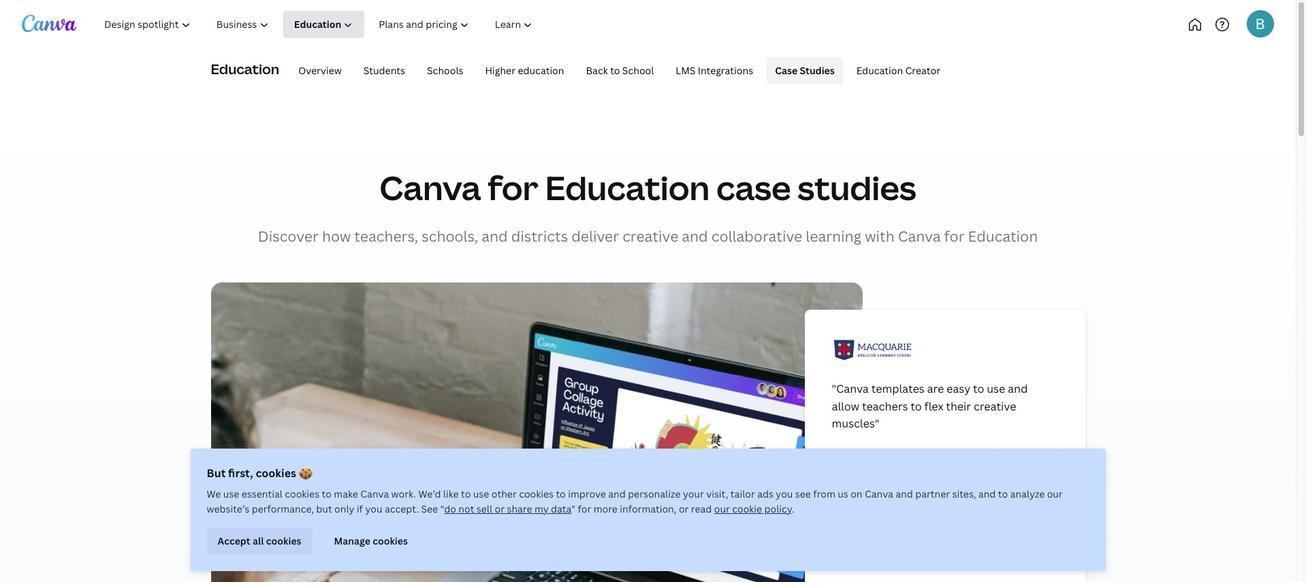Task type: locate. For each thing, give the bounding box(es) containing it.
creative right their
[[974, 399, 1016, 414]]

0 vertical spatial for
[[488, 165, 538, 210]]

studies
[[800, 64, 835, 77]]

0 horizontal spatial or
[[495, 503, 505, 516]]

cookies up 'essential'
[[256, 466, 296, 481]]

work.
[[391, 488, 416, 501]]

0 horizontal spatial "
[[440, 503, 444, 516]]

overview link
[[290, 57, 350, 84]]

0 vertical spatial our
[[1047, 488, 1063, 501]]

other
[[492, 488, 517, 501]]

0 vertical spatial school
[[622, 64, 654, 77]]

we use essential cookies to make canva work. we'd like to use other cookies to improve and personalize your visit, tailor ads you see from us on canva and partner sites, and to analyze our website's performance, but only if you accept. see "
[[207, 488, 1063, 516]]

1 or from the left
[[495, 503, 505, 516]]

are
[[927, 381, 944, 396]]

we
[[207, 488, 221, 501]]

cookie
[[732, 503, 762, 516]]

anglican
[[998, 471, 1038, 484]]

1 horizontal spatial you
[[776, 488, 793, 501]]

0 vertical spatial you
[[776, 488, 793, 501]]

1 horizontal spatial or
[[679, 503, 689, 516]]

1 vertical spatial you
[[365, 503, 382, 516]]

0 horizontal spatial you
[[365, 503, 382, 516]]

macquarie
[[948, 471, 996, 484]]

lms integrations
[[676, 64, 753, 77]]

to right back
[[610, 64, 620, 77]]

teachers
[[862, 399, 908, 414]]

more
[[594, 503, 618, 516]]

and right easy
[[1008, 381, 1028, 396]]

you right if
[[365, 503, 382, 516]]

to
[[610, 64, 620, 77], [973, 381, 984, 396], [911, 399, 922, 414], [322, 488, 332, 501], [461, 488, 471, 501], [556, 488, 566, 501], [998, 488, 1008, 501]]

see
[[795, 488, 811, 501]]

to right like
[[461, 488, 471, 501]]

with
[[865, 227, 895, 246]]

sites,
[[952, 488, 976, 501]]

creative down canva for education case studies
[[623, 227, 678, 246]]

but
[[207, 466, 226, 481]]

education
[[518, 64, 564, 77]]

" down improve
[[571, 503, 576, 516]]

case
[[716, 165, 791, 210]]

use up sell
[[473, 488, 489, 501]]

for
[[488, 165, 538, 210], [944, 227, 965, 246], [578, 503, 591, 516]]

and right schools, at the top left of the page
[[482, 227, 508, 246]]

case studies link
[[767, 57, 843, 84]]

analyze
[[1010, 488, 1045, 501]]

you
[[776, 488, 793, 501], [365, 503, 382, 516]]

cookies inside button
[[373, 534, 408, 547]]

use right easy
[[987, 381, 1005, 396]]

our inside we use essential cookies to make canva work. we'd like to use other cookies to improve and personalize your visit, tailor ads you see from us on canva and partner sites, and to analyze our website's performance, but only if you accept. see "
[[1047, 488, 1063, 501]]

first,
[[228, 466, 253, 481]]

or
[[495, 503, 505, 516], [679, 503, 689, 516]]

school down junior
[[877, 487, 909, 500]]

school up partner
[[902, 471, 934, 484]]

canva right with at right
[[898, 227, 941, 246]]

or right sell
[[495, 503, 505, 516]]

schools
[[427, 64, 463, 77]]

1 " from the left
[[440, 503, 444, 516]]

our down visit,
[[714, 503, 730, 516]]

ads
[[757, 488, 774, 501]]

students
[[363, 64, 405, 77]]

case
[[775, 64, 798, 77]]

1 vertical spatial our
[[714, 503, 730, 516]]

or left read
[[679, 503, 689, 516]]

2 or from the left
[[679, 503, 689, 516]]

" right see
[[440, 503, 444, 516]]

1 vertical spatial creative
[[974, 399, 1016, 414]]

" inside we use essential cookies to make canva work. we'd like to use other cookies to improve and personalize your visit, tailor ads you see from us on canva and partner sites, and to analyze our website's performance, but only if you accept. see "
[[440, 503, 444, 516]]

job
[[861, 456, 878, 469]]

1 horizontal spatial for
[[578, 503, 591, 516]]

education creator link
[[848, 57, 949, 84]]

menu bar
[[285, 57, 949, 84]]

canva
[[380, 165, 481, 210], [898, 227, 941, 246], [360, 488, 389, 501], [865, 488, 893, 501]]

to down anglican
[[998, 488, 1008, 501]]

our right analyze
[[1047, 488, 1063, 501]]

and up do not sell or share my data " for more information, or read our cookie policy .
[[608, 488, 626, 501]]

menu bar containing overview
[[285, 57, 949, 84]]

1 horizontal spatial our
[[1047, 488, 1063, 501]]

accept all cookies button
[[207, 528, 312, 555]]

tailor
[[731, 488, 755, 501]]

your
[[683, 488, 704, 501]]

2 horizontal spatial use
[[987, 381, 1005, 396]]

2 horizontal spatial for
[[944, 227, 965, 246]]

1 horizontal spatial creative
[[974, 399, 1016, 414]]

education creator
[[857, 64, 941, 77]]

use up website's
[[223, 488, 239, 501]]

and inside "canva templates are easy to use and allow teachers to flex their creative muscles"
[[1008, 381, 1028, 396]]

cookies up my
[[519, 488, 554, 501]]

cookies down accept.
[[373, 534, 408, 547]]

discover how teachers, schools, and districts deliver creative and collaborative learning with canva for education
[[258, 227, 1038, 246]]

our cookie policy link
[[714, 503, 792, 516]]

information,
[[620, 503, 677, 516]]

use
[[987, 381, 1005, 396], [223, 488, 239, 501], [473, 488, 489, 501]]

muscles"
[[832, 416, 879, 431]]

canva up if
[[360, 488, 389, 501]]

studies
[[798, 165, 916, 210]]

1 horizontal spatial "
[[571, 503, 576, 516]]

cookies right all
[[266, 534, 301, 547]]

0 horizontal spatial our
[[714, 503, 730, 516]]

their
[[946, 399, 971, 414]]

but
[[316, 503, 332, 516]]

"
[[440, 503, 444, 516], [571, 503, 576, 516]]

visit,
[[706, 488, 728, 501]]

how
[[322, 227, 351, 246]]

creative
[[623, 227, 678, 246], [974, 399, 1016, 414]]

partner
[[915, 488, 950, 501]]

our
[[1047, 488, 1063, 501], [714, 503, 730, 516]]

do not sell or share my data link
[[444, 503, 571, 516]]

0 vertical spatial creative
[[623, 227, 678, 246]]

sell
[[477, 503, 492, 516]]

top level navigation element
[[93, 11, 591, 38]]

make
[[334, 488, 358, 501]]

cookies inside button
[[266, 534, 301, 547]]

higher education link
[[477, 57, 572, 84]]

school
[[622, 64, 654, 77], [902, 471, 934, 484], [877, 487, 909, 500]]

and
[[482, 227, 508, 246], [682, 227, 708, 246], [1008, 381, 1028, 396], [608, 488, 626, 501], [896, 488, 913, 501], [979, 488, 996, 501]]

canva down junior
[[865, 488, 893, 501]]

allow
[[832, 399, 859, 414]]

templates
[[872, 381, 925, 396]]

accept
[[218, 534, 250, 547]]

school right back
[[622, 64, 654, 77]]

you up policy
[[776, 488, 793, 501]]

junior
[[870, 471, 900, 484]]



Task type: describe. For each thing, give the bounding box(es) containing it.
"canva templates are easy to use and allow teachers to flex their creative muscles"
[[832, 381, 1028, 431]]

canva up schools, at the top left of the page
[[380, 165, 481, 210]]

manage
[[334, 534, 370, 547]]

.
[[792, 503, 794, 516]]

teachers,
[[354, 227, 418, 246]]

and down junior
[[896, 488, 913, 501]]

keera job head of junior school at macquarie anglican grammar school
[[832, 456, 1038, 500]]

schools,
[[422, 227, 478, 246]]

creator
[[905, 64, 941, 77]]

1 vertical spatial school
[[902, 471, 934, 484]]

all
[[253, 534, 264, 547]]

to up "data"
[[556, 488, 566, 501]]

manage cookies button
[[323, 528, 419, 555]]

0 horizontal spatial for
[[488, 165, 538, 210]]

students link
[[355, 57, 413, 84]]

improve
[[568, 488, 606, 501]]

discover
[[258, 227, 319, 246]]

essential
[[242, 488, 283, 501]]

but first, cookies 🍪
[[207, 466, 312, 481]]

of
[[858, 471, 868, 484]]

keera
[[832, 456, 858, 469]]

🍪
[[299, 466, 312, 481]]

2 vertical spatial for
[[578, 503, 591, 516]]

my
[[535, 503, 549, 516]]

see
[[421, 503, 438, 516]]

0 horizontal spatial use
[[223, 488, 239, 501]]

from
[[813, 488, 836, 501]]

manage cookies
[[334, 534, 408, 547]]

on
[[851, 488, 863, 501]]

at
[[936, 471, 945, 484]]

accept.
[[385, 503, 419, 516]]

grammar
[[832, 487, 875, 500]]

and left collaborative
[[682, 227, 708, 246]]

and down macquarie
[[979, 488, 996, 501]]

like
[[443, 488, 459, 501]]

share
[[507, 503, 532, 516]]

to up but
[[322, 488, 332, 501]]

collaborative
[[711, 227, 802, 246]]

overview
[[298, 64, 342, 77]]

accept all cookies
[[218, 534, 301, 547]]

lms
[[676, 64, 696, 77]]

not
[[459, 503, 474, 516]]

back to school link
[[578, 57, 662, 84]]

use inside "canva templates are easy to use and allow teachers to flex their creative muscles"
[[987, 381, 1005, 396]]

deliver
[[572, 227, 619, 246]]

performance,
[[252, 503, 314, 516]]

website's
[[207, 503, 249, 516]]

if
[[357, 503, 363, 516]]

we'd
[[418, 488, 441, 501]]

higher education
[[485, 64, 564, 77]]

personalize
[[628, 488, 681, 501]]

integrations
[[698, 64, 753, 77]]

to left flex at the bottom of page
[[911, 399, 922, 414]]

lms integrations link
[[668, 57, 761, 84]]

to right easy
[[973, 381, 984, 396]]

read
[[691, 503, 712, 516]]

data
[[551, 503, 571, 516]]

do not sell or share my data " for more information, or read our cookie policy .
[[444, 503, 794, 516]]

2 " from the left
[[571, 503, 576, 516]]

policy
[[764, 503, 792, 516]]

2 vertical spatial school
[[877, 487, 909, 500]]

school inside menu bar
[[622, 64, 654, 77]]

0 horizontal spatial creative
[[623, 227, 678, 246]]

do
[[444, 503, 456, 516]]

1 vertical spatial for
[[944, 227, 965, 246]]

canva for education case studies
[[380, 165, 916, 210]]

back to school
[[586, 64, 654, 77]]

districts
[[511, 227, 568, 246]]

1 horizontal spatial use
[[473, 488, 489, 501]]

easy
[[947, 381, 971, 396]]

us
[[838, 488, 848, 501]]

head
[[832, 471, 856, 484]]

creative inside "canva templates are easy to use and allow teachers to flex their creative muscles"
[[974, 399, 1016, 414]]

case studies
[[775, 64, 835, 77]]

"canva
[[832, 381, 869, 396]]

flex
[[925, 399, 944, 414]]

learning
[[806, 227, 862, 246]]

schools link
[[419, 57, 472, 84]]

cookies down "🍪"
[[285, 488, 319, 501]]

back
[[586, 64, 608, 77]]



Task type: vqa. For each thing, say whether or not it's contained in the screenshot.
allow in the right of the page
yes



